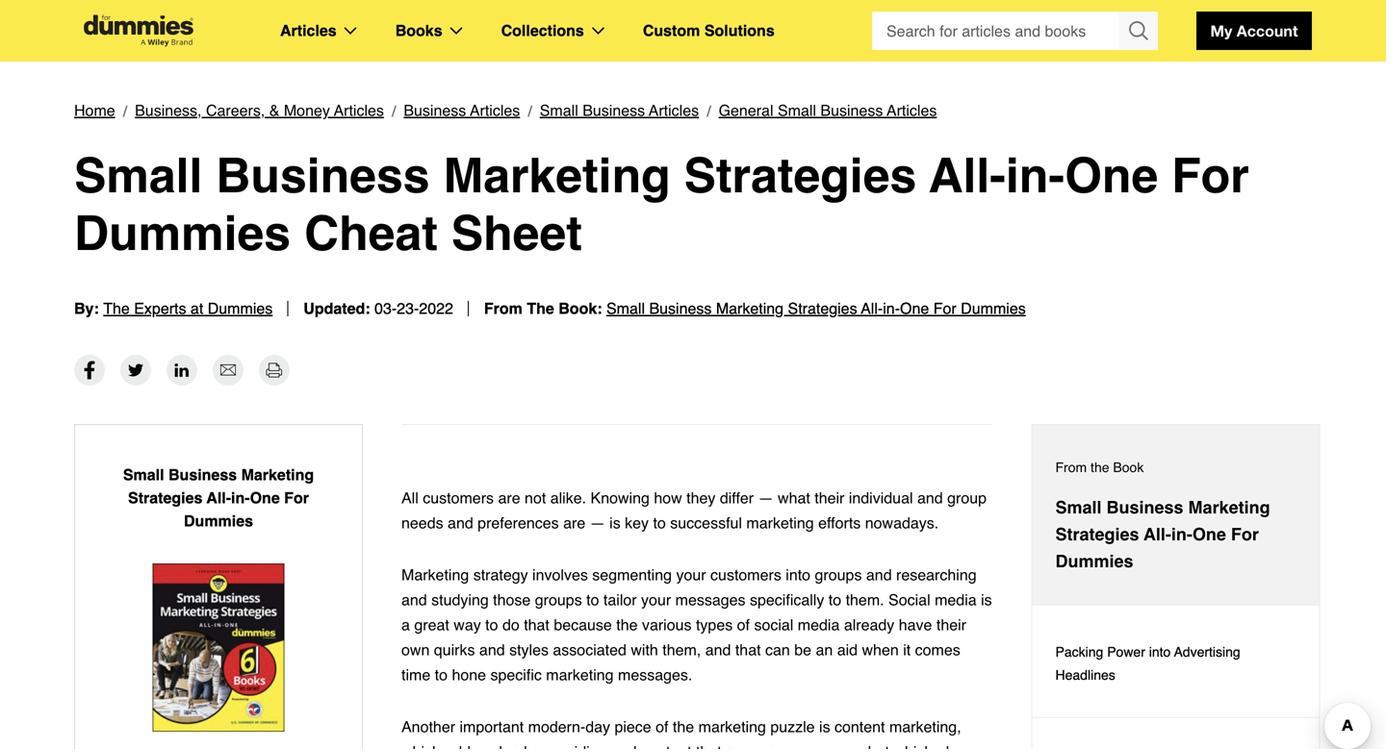 Task type: vqa. For each thing, say whether or not it's contained in the screenshot.
Food & Drink Articles image
no



Task type: locate. For each thing, give the bounding box(es) containing it.
0 horizontal spatial the
[[616, 617, 638, 634]]

customers up needs
[[423, 489, 494, 507]]

small business articles link
[[540, 98, 699, 123]]

the inside marketing strategy involves segmenting your customers into groups and researching and studying those groups to tailor your messages specifically to them. social media is a great way to do that because the various types of social media already have their own quirks and styles associated with them, and that can be an aid when it comes time to hone specific marketing messages.
[[616, 617, 638, 634]]

small business marketing strategies all-in-one for dummies inside small business marketing strategies all-in-one for dummies tab
[[1056, 498, 1270, 572]]

media
[[935, 592, 977, 609], [798, 617, 840, 634]]

and
[[917, 489, 943, 507], [448, 515, 473, 532], [866, 567, 892, 584], [401, 592, 427, 609], [479, 642, 505, 659], [705, 642, 731, 659]]

the for by:
[[103, 300, 130, 318]]

0 vertical spatial into
[[786, 567, 811, 584]]

marketing down 'what' on the right bottom of page
[[746, 515, 814, 532]]

be
[[794, 642, 812, 659]]

and right needs
[[448, 515, 473, 532]]

of inside marketing strategy involves segmenting your customers into groups and researching and studying those groups to tailor your messages specifically to them. social media is a great way to do that because the various types of social media already have their own quirks and styles associated with them, and that can be an aid when it comes time to hone specific marketing messages.
[[737, 617, 750, 634]]

marketing down the associated on the left bottom
[[546, 667, 614, 684]]

own
[[401, 642, 430, 659]]

1 horizontal spatial which
[[894, 744, 933, 750]]

needs
[[401, 515, 443, 532]]

0 vertical spatial the
[[1091, 460, 1109, 476]]

0 vertical spatial is
[[609, 515, 621, 532]]

in- inside small business marketing strategies all-in-one for dummies cheat sheet
[[1006, 148, 1065, 204]]

marketing inside the another important modern-day piece of the marketing puzzle is content marketing, which adds value by providing real content that consumers can use, but which als
[[698, 719, 766, 736]]

consumers
[[726, 744, 801, 750]]

the right piece
[[673, 719, 694, 736]]

group
[[872, 12, 1158, 50]]

to
[[653, 515, 666, 532], [586, 592, 599, 609], [829, 592, 841, 609], [485, 617, 498, 634], [435, 667, 448, 684]]

that down social
[[735, 642, 761, 659]]

the right the 'by:'
[[103, 300, 130, 318]]

can left use,
[[806, 744, 830, 750]]

0 vertical spatial customers
[[423, 489, 494, 507]]

23-
[[397, 300, 419, 318]]

to right key
[[653, 515, 666, 532]]

media up an
[[798, 617, 840, 634]]

from inside small business marketing strategies all-in-one for dummies tab
[[1056, 460, 1087, 476]]

1 vertical spatial media
[[798, 617, 840, 634]]

2 horizontal spatial is
[[981, 592, 992, 609]]

associated
[[553, 642, 627, 659]]

0 vertical spatial their
[[815, 489, 845, 507]]

groups
[[815, 567, 862, 584], [535, 592, 582, 609]]

packing
[[1056, 645, 1103, 660]]

one inside tab
[[1193, 525, 1226, 545]]

1 horizontal spatial small business marketing strategies all-in-one for dummies
[[1056, 498, 1270, 572]]

your
[[676, 567, 706, 584], [641, 592, 671, 609]]

are down alike.
[[563, 515, 586, 532]]

they
[[686, 489, 716, 507]]

0 horizontal spatial content
[[641, 744, 692, 750]]

content down piece
[[641, 744, 692, 750]]

group
[[947, 489, 987, 507]]

business
[[404, 102, 466, 119], [583, 102, 645, 119], [821, 102, 883, 119], [216, 148, 430, 204], [649, 300, 712, 318], [168, 466, 237, 484], [1107, 498, 1184, 518]]

preferences
[[478, 515, 559, 532]]

customers
[[423, 489, 494, 507], [710, 567, 781, 584]]

the
[[1091, 460, 1109, 476], [616, 617, 638, 634], [673, 719, 694, 736]]

2 the from the left
[[527, 300, 554, 318]]

them.
[[846, 592, 884, 609]]

is
[[609, 515, 621, 532], [981, 592, 992, 609], [819, 719, 830, 736]]

0 vertical spatial of
[[737, 617, 750, 634]]

your up the various at the left bottom of the page
[[641, 592, 671, 609]]

types
[[696, 617, 733, 634]]

the left "book"
[[1091, 460, 1109, 476]]

general small business articles
[[719, 102, 937, 119]]

groups up them.
[[815, 567, 862, 584]]

1 vertical spatial —
[[590, 515, 605, 532]]

the left book:
[[527, 300, 554, 318]]

of
[[737, 617, 750, 634], [656, 719, 669, 736]]

involves
[[532, 567, 588, 584]]

0 vertical spatial can
[[765, 642, 790, 659]]

1 which from the left
[[401, 744, 441, 750]]

0 vertical spatial content
[[835, 719, 885, 736]]

your up messages
[[676, 567, 706, 584]]

2 vertical spatial is
[[819, 719, 830, 736]]

and down types
[[705, 642, 731, 659]]

1 horizontal spatial the
[[673, 719, 694, 736]]

do
[[502, 617, 520, 634]]

general
[[719, 102, 773, 119]]

from left "book"
[[1056, 460, 1087, 476]]

the down the tailor
[[616, 617, 638, 634]]

is left key
[[609, 515, 621, 532]]

1 vertical spatial customers
[[710, 567, 781, 584]]

open article categories image
[[344, 27, 357, 35]]

business inside tab
[[1107, 498, 1184, 518]]

0 vertical spatial your
[[676, 567, 706, 584]]

successful
[[670, 515, 742, 532]]

book:
[[559, 300, 602, 318]]

0 vertical spatial —
[[758, 489, 774, 507]]

0 vertical spatial groups
[[815, 567, 862, 584]]

the inside small business marketing strategies all-in-one for dummies tab
[[1091, 460, 1109, 476]]

marketing inside tab
[[1188, 498, 1270, 518]]

which down marketing,
[[894, 744, 933, 750]]

custom solutions
[[643, 22, 775, 39]]

in- inside tab
[[1171, 525, 1193, 545]]

not
[[525, 489, 546, 507]]

1 horizontal spatial into
[[1149, 645, 1171, 660]]

1 vertical spatial their
[[937, 617, 966, 634]]

content up use,
[[835, 719, 885, 736]]

money
[[284, 102, 330, 119]]

to right "time"
[[435, 667, 448, 684]]

2 horizontal spatial that
[[735, 642, 761, 659]]

0 horizontal spatial customers
[[423, 489, 494, 507]]

0 horizontal spatial from
[[484, 300, 523, 318]]

2 vertical spatial marketing
[[698, 719, 766, 736]]

1 vertical spatial the
[[616, 617, 638, 634]]

cheat
[[304, 206, 438, 261]]

1 vertical spatial can
[[806, 744, 830, 750]]

2 which from the left
[[894, 744, 933, 750]]

quirks
[[434, 642, 475, 659]]

into up specifically
[[786, 567, 811, 584]]

that left consumers
[[696, 744, 722, 750]]

social
[[889, 592, 930, 609]]

0 horizontal spatial is
[[609, 515, 621, 532]]

is inside the another important modern-day piece of the marketing puzzle is content marketing, which adds value by providing real content that consumers can use, but which als
[[819, 719, 830, 736]]

— left 'what' on the right bottom of page
[[758, 489, 774, 507]]

is inside all customers are not alike. knowing how they differ — what their individual and group needs and preferences are — is key to successful marketing efforts nowadays.
[[609, 515, 621, 532]]

2 vertical spatial the
[[673, 719, 694, 736]]

marketing up consumers
[[698, 719, 766, 736]]

their
[[815, 489, 845, 507], [937, 617, 966, 634]]

1 horizontal spatial that
[[696, 744, 722, 750]]

1 horizontal spatial can
[[806, 744, 830, 750]]

1 horizontal spatial —
[[758, 489, 774, 507]]

solutions
[[704, 22, 775, 39]]

0 horizontal spatial their
[[815, 489, 845, 507]]

0 horizontal spatial which
[[401, 744, 441, 750]]

providing
[[544, 744, 607, 750]]

one
[[1065, 148, 1158, 204], [900, 300, 929, 318], [250, 489, 280, 507], [1193, 525, 1226, 545]]

headlines
[[1056, 668, 1115, 683]]

book
[[1113, 460, 1144, 476]]

small business articles
[[540, 102, 699, 119]]

and down do
[[479, 642, 505, 659]]

marketing inside marketing strategy involves segmenting your customers into groups and researching and studying those groups to tailor your messages specifically to them. social media is a great way to do that because the various types of social media already have their own quirks and styles associated with them, and that can be an aid when it comes time to hone specific marketing messages.
[[546, 667, 614, 684]]

1 horizontal spatial are
[[563, 515, 586, 532]]

1 horizontal spatial customers
[[710, 567, 781, 584]]

0 vertical spatial from
[[484, 300, 523, 318]]

1 the from the left
[[103, 300, 130, 318]]

home
[[74, 102, 115, 119]]

which down another
[[401, 744, 441, 750]]

how
[[654, 489, 682, 507]]

0 horizontal spatial into
[[786, 567, 811, 584]]

0 horizontal spatial are
[[498, 489, 520, 507]]

logo image
[[74, 15, 203, 47]]

1 vertical spatial into
[[1149, 645, 1171, 660]]

puzzle
[[770, 719, 815, 736]]

which
[[401, 744, 441, 750], [894, 744, 933, 750]]

day
[[585, 719, 610, 736]]

to inside all customers are not alike. knowing how they differ — what their individual and group needs and preferences are — is key to successful marketing efforts nowadays.
[[653, 515, 666, 532]]

the
[[103, 300, 130, 318], [527, 300, 554, 318]]

0 vertical spatial media
[[935, 592, 977, 609]]

can left be at bottom right
[[765, 642, 790, 659]]

them,
[[663, 642, 701, 659]]

1 vertical spatial is
[[981, 592, 992, 609]]

but
[[868, 744, 889, 750]]

articles
[[280, 22, 337, 39], [334, 102, 384, 119], [470, 102, 520, 119], [649, 102, 699, 119], [887, 102, 937, 119]]

is right social
[[981, 592, 992, 609]]

in-
[[1006, 148, 1065, 204], [883, 300, 900, 318], [231, 489, 250, 507], [1171, 525, 1193, 545]]

0 horizontal spatial the
[[103, 300, 130, 318]]

0 vertical spatial are
[[498, 489, 520, 507]]

small inside general small business articles link
[[778, 102, 816, 119]]

custom
[[643, 22, 700, 39]]

from for from the book
[[1056, 460, 1087, 476]]

media down researching
[[935, 592, 977, 609]]

dummies inside small business marketing strategies all-in-one for dummies tab
[[1056, 552, 1134, 572]]

is right puzzle
[[819, 719, 830, 736]]

1 vertical spatial of
[[656, 719, 669, 736]]

strategies inside tab
[[1056, 525, 1139, 545]]

groups down involves
[[535, 592, 582, 609]]

all-
[[929, 148, 1006, 204], [861, 300, 883, 318], [207, 489, 231, 507], [1144, 525, 1171, 545]]

can
[[765, 642, 790, 659], [806, 744, 830, 750]]

into right power
[[1149, 645, 1171, 660]]

small business marketing strategies all-in-one for dummies link
[[606, 300, 1026, 318]]

strategies
[[684, 148, 917, 204], [788, 300, 857, 318], [128, 489, 203, 507], [1056, 525, 1139, 545]]

0 horizontal spatial your
[[641, 592, 671, 609]]

small inside 'small business articles' link
[[540, 102, 578, 119]]

1 horizontal spatial from
[[1056, 460, 1087, 476]]

customers inside all customers are not alike. knowing how they differ — what their individual and group needs and preferences are — is key to successful marketing efforts nowadays.
[[423, 489, 494, 507]]

open book categories image
[[450, 27, 463, 35]]

1 horizontal spatial is
[[819, 719, 830, 736]]

business articles link
[[404, 98, 520, 123]]

my
[[1211, 22, 1232, 40]]

with
[[631, 642, 658, 659]]

0 horizontal spatial can
[[765, 642, 790, 659]]

from the book
[[1056, 460, 1144, 476]]

that inside the another important modern-day piece of the marketing puzzle is content marketing, which adds value by providing real content that consumers can use, but which als
[[696, 744, 722, 750]]

0 vertical spatial marketing
[[746, 515, 814, 532]]

1 horizontal spatial of
[[737, 617, 750, 634]]

2 vertical spatial that
[[696, 744, 722, 750]]

that right do
[[524, 617, 550, 634]]

2 horizontal spatial the
[[1091, 460, 1109, 476]]

—
[[758, 489, 774, 507], [590, 515, 605, 532]]

of right types
[[737, 617, 750, 634]]

their up comes
[[937, 617, 966, 634]]

updated:
[[303, 300, 370, 318]]

0 horizontal spatial of
[[656, 719, 669, 736]]

when
[[862, 642, 899, 659]]

specifically
[[750, 592, 824, 609]]

of right piece
[[656, 719, 669, 736]]

hone
[[452, 667, 486, 684]]

packing power into advertising headlines
[[1056, 645, 1241, 683]]

are left not
[[498, 489, 520, 507]]

segmenting
[[592, 567, 672, 584]]

their inside marketing strategy involves segmenting your customers into groups and researching and studying those groups to tailor your messages specifically to them. social media is a great way to do that because the various types of social media already have their own quirks and styles associated with them, and that can be an aid when it comes time to hone specific marketing messages.
[[937, 617, 966, 634]]

0 horizontal spatial —
[[590, 515, 605, 532]]

0 horizontal spatial groups
[[535, 592, 582, 609]]

customers up messages
[[710, 567, 781, 584]]

0 vertical spatial that
[[524, 617, 550, 634]]

tailor
[[603, 592, 637, 609]]

from right 2022
[[484, 300, 523, 318]]

1 vertical spatial marketing
[[546, 667, 614, 684]]

dummies inside small business marketing strategies all-in-one for dummies cheat sheet
[[74, 206, 291, 261]]

— down knowing
[[590, 515, 605, 532]]

their up efforts
[[815, 489, 845, 507]]

one inside small business marketing strategies all-in-one for dummies cheat sheet
[[1065, 148, 1158, 204]]

1 horizontal spatial the
[[527, 300, 554, 318]]

time
[[401, 667, 431, 684]]

value
[[483, 744, 520, 750]]

and up them.
[[866, 567, 892, 584]]

1 horizontal spatial their
[[937, 617, 966, 634]]

1 vertical spatial from
[[1056, 460, 1087, 476]]



Task type: describe. For each thing, give the bounding box(es) containing it.
advertising
[[1174, 645, 1241, 660]]

way
[[454, 617, 481, 634]]

nowadays.
[[865, 515, 939, 532]]

1 horizontal spatial content
[[835, 719, 885, 736]]

great
[[414, 617, 449, 634]]

small business marketing strategies all-in-one for dummies tab
[[1032, 425, 1319, 606]]

marketing inside all customers are not alike. knowing how they differ — what their individual and group needs and preferences are — is key to successful marketing efforts nowadays.
[[746, 515, 814, 532]]

of inside the another important modern-day piece of the marketing puzzle is content marketing, which adds value by providing real content that consumers can use, but which als
[[656, 719, 669, 736]]

the for from
[[527, 300, 554, 318]]

use,
[[835, 744, 864, 750]]

Search for articles and books text field
[[872, 12, 1121, 50]]

business, careers, & money articles
[[135, 102, 384, 119]]

for inside tab
[[1231, 525, 1259, 545]]

is inside marketing strategy involves segmenting your customers into groups and researching and studying those groups to tailor your messages specifically to them. social media is a great way to do that because the various types of social media already have their own quirks and styles associated with them, and that can be an aid when it comes time to hone specific marketing messages.
[[981, 592, 992, 609]]

1 vertical spatial are
[[563, 515, 586, 532]]

marketing inside marketing strategy involves segmenting your customers into groups and researching and studying those groups to tailor your messages specifically to them. social media is a great way to do that because the various types of social media already have their own quirks and styles associated with them, and that can be an aid when it comes time to hone specific marketing messages.
[[401, 567, 469, 584]]

1 horizontal spatial media
[[935, 592, 977, 609]]

the experts at dummies link
[[103, 300, 273, 318]]

social
[[754, 617, 794, 634]]

experts
[[134, 300, 186, 318]]

all
[[401, 489, 419, 507]]

an
[[816, 642, 833, 659]]

book image image
[[152, 564, 285, 733]]

collections
[[501, 22, 584, 39]]

already
[[844, 617, 895, 634]]

1 horizontal spatial groups
[[815, 567, 862, 584]]

updated: 03-23-2022
[[303, 300, 453, 318]]

small inside small business marketing strategies all-in-one for dummies tab
[[1056, 498, 1102, 518]]

and left group
[[917, 489, 943, 507]]

real
[[611, 744, 637, 750]]

to left them.
[[829, 592, 841, 609]]

important
[[460, 719, 524, 736]]

into inside packing power into advertising headlines
[[1149, 645, 1171, 660]]

strategy
[[473, 567, 528, 584]]

1 vertical spatial that
[[735, 642, 761, 659]]

sheet
[[451, 206, 582, 261]]

by
[[524, 744, 540, 750]]

from for from the book: small business marketing strategies all-in-one for dummies
[[484, 300, 523, 318]]

piece
[[615, 719, 651, 736]]

by: the experts at dummies
[[74, 300, 273, 318]]

because
[[554, 617, 612, 634]]

books
[[395, 22, 442, 39]]

packing power into advertising headlines link
[[1032, 610, 1319, 719]]

customers inside marketing strategy involves segmenting your customers into groups and researching and studying those groups to tailor your messages specifically to them. social media is a great way to do that because the various types of social media already have their own quirks and styles associated with them, and that can be an aid when it comes time to hone specific marketing messages.
[[710, 567, 781, 584]]

into inside marketing strategy involves segmenting your customers into groups and researching and studying those groups to tailor your messages specifically to them. social media is a great way to do that because the various types of social media already have their own quirks and styles associated with them, and that can be an aid when it comes time to hone specific marketing messages.
[[786, 567, 811, 584]]

all- inside tab
[[1144, 525, 1171, 545]]

1 vertical spatial your
[[641, 592, 671, 609]]

small business marketing strategies all-in-one for dummies cheat sheet
[[74, 148, 1249, 261]]

to left do
[[485, 617, 498, 634]]

03-
[[375, 300, 397, 318]]

1 vertical spatial content
[[641, 744, 692, 750]]

those
[[493, 592, 531, 609]]

a
[[401, 617, 410, 634]]

0 horizontal spatial small business marketing strategies all-in-one for dummies
[[123, 466, 314, 530]]

marketing inside small business marketing strategies all-in-one for dummies cheat sheet
[[443, 148, 671, 204]]

the inside the another important modern-day piece of the marketing puzzle is content marketing, which adds value by providing real content that consumers can use, but which als
[[673, 719, 694, 736]]

studying
[[431, 592, 489, 609]]

their inside all customers are not alike. knowing how they differ — what their individual and group needs and preferences are — is key to successful marketing efforts nowadays.
[[815, 489, 845, 507]]

business, careers, & money articles link
[[135, 98, 384, 123]]

specific
[[490, 667, 542, 684]]

careers,
[[206, 102, 265, 119]]

various
[[642, 617, 692, 634]]

have
[[899, 617, 932, 634]]

strategies inside small business marketing strategies all-in-one for dummies cheat sheet
[[684, 148, 917, 204]]

my account
[[1211, 22, 1298, 40]]

marketing strategy involves segmenting your customers into groups and researching and studying those groups to tailor your messages specifically to them. social media is a great way to do that because the various types of social media already have their own quirks and styles associated with them, and that can be an aid when it comes time to hone specific marketing messages.
[[401, 567, 992, 684]]

0 horizontal spatial that
[[524, 617, 550, 634]]

open collections list image
[[592, 27, 604, 35]]

efforts
[[818, 515, 861, 532]]

1 vertical spatial groups
[[535, 592, 582, 609]]

modern-
[[528, 719, 585, 736]]

it
[[903, 642, 911, 659]]

close this dialog image
[[1357, 672, 1377, 691]]

account
[[1237, 22, 1298, 40]]

custom solutions link
[[643, 18, 775, 43]]

key
[[625, 515, 649, 532]]

1 horizontal spatial your
[[676, 567, 706, 584]]

business inside small business marketing strategies all-in-one for dummies cheat sheet
[[216, 148, 430, 204]]

what
[[778, 489, 810, 507]]

home link
[[74, 98, 115, 123]]

power
[[1107, 645, 1145, 660]]

messages.
[[618, 667, 692, 684]]

all customers are not alike. knowing how they differ — what their individual and group needs and preferences are — is key to successful marketing efforts nowadays.
[[401, 489, 987, 532]]

from the book: small business marketing strategies all-in-one for dummies
[[484, 300, 1026, 318]]

messages
[[675, 592, 746, 609]]

small inside small business marketing strategies all-in-one for dummies cheat sheet
[[74, 148, 203, 204]]

general small business articles link
[[719, 98, 937, 123]]

for inside small business marketing strategies all-in-one for dummies cheat sheet
[[1172, 148, 1249, 204]]

adds
[[445, 744, 478, 750]]

alike.
[[550, 489, 586, 507]]

researching
[[896, 567, 977, 584]]

to up because
[[586, 592, 599, 609]]

differ
[[720, 489, 754, 507]]

styles
[[509, 642, 549, 659]]

&
[[269, 102, 280, 119]]

knowing
[[591, 489, 650, 507]]

comes
[[915, 642, 960, 659]]

0 horizontal spatial media
[[798, 617, 840, 634]]

by:
[[74, 300, 99, 318]]

another important modern-day piece of the marketing puzzle is content marketing, which adds value by providing real content that consumers can use, but which als
[[401, 719, 966, 750]]

business articles
[[404, 102, 520, 119]]

and up a
[[401, 592, 427, 609]]

can inside the another important modern-day piece of the marketing puzzle is content marketing, which adds value by providing real content that consumers can use, but which als
[[806, 744, 830, 750]]

my account link
[[1197, 12, 1312, 50]]

can inside marketing strategy involves segmenting your customers into groups and researching and studying those groups to tailor your messages specifically to them. social media is a great way to do that because the various types of social media already have their own quirks and styles associated with them, and that can be an aid when it comes time to hone specific marketing messages.
[[765, 642, 790, 659]]

all- inside small business marketing strategies all-in-one for dummies cheat sheet
[[929, 148, 1006, 204]]

aid
[[837, 642, 858, 659]]



